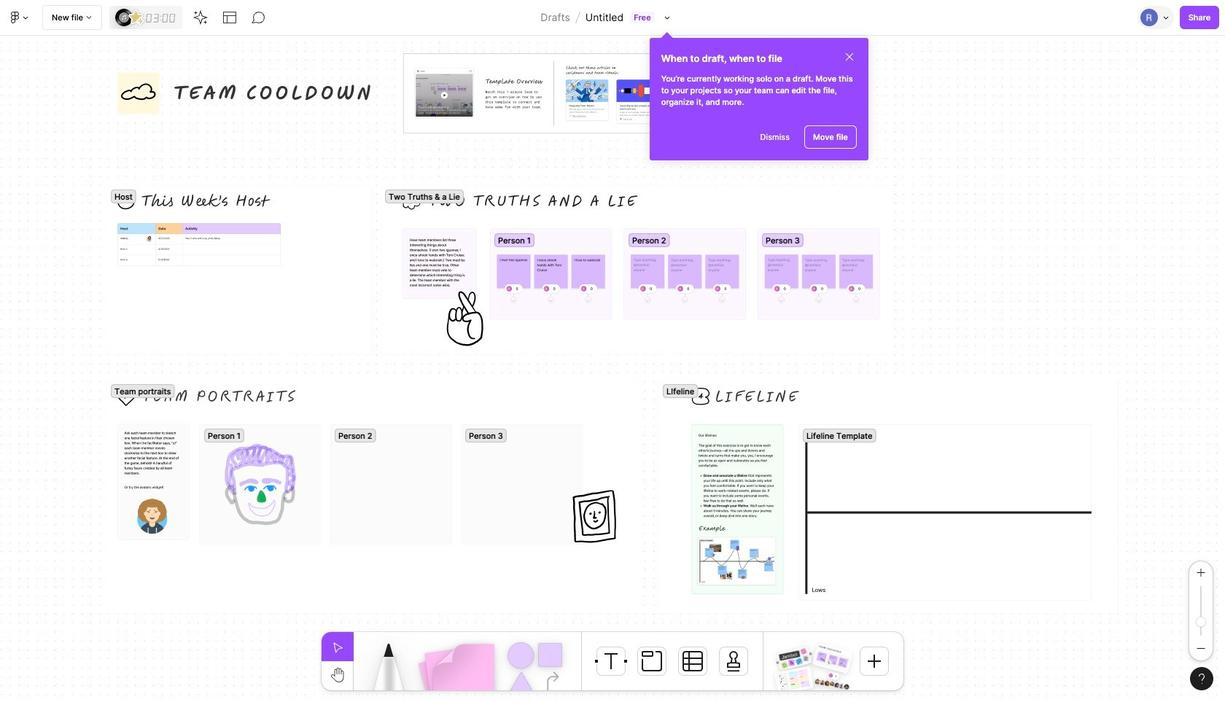 Task type: describe. For each thing, give the bounding box(es) containing it.
main toolbar region
[[0, 0, 1226, 36]]

team charter image
[[775, 667, 814, 695]]

help image
[[1200, 674, 1205, 684]]

team cooldown image
[[813, 644, 854, 674]]

File name text field
[[585, 8, 625, 27]]



Task type: locate. For each thing, give the bounding box(es) containing it.
view comments image
[[252, 10, 266, 25]]

multiplayer tools image
[[1162, 0, 1173, 35]]



Task type: vqa. For each thing, say whether or not it's contained in the screenshot.
VIEW COMMENTS image
yes



